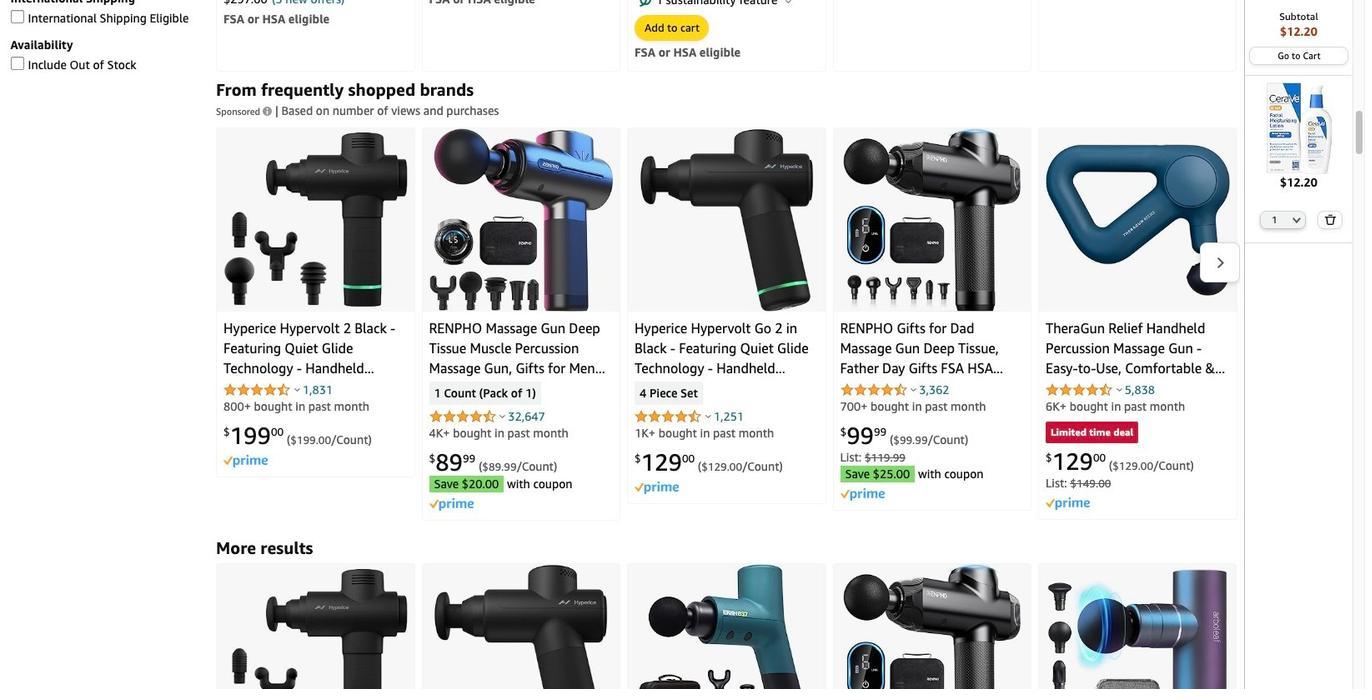 Task type: locate. For each thing, give the bounding box(es) containing it.
sponsored ad - hyperice hypervolt go 2 in black - featuring quiet glide technology - handheld percussion massage gun | 3 s... image
[[640, 128, 814, 312], [434, 565, 608, 690]]

popover image for sponsored ad - renpho massage gun deep tissue muscle percussion massage gun, gifts for men dad, fsa and hsa eligible power... "image"
[[500, 415, 505, 419]]

1 vertical spatial popover image
[[500, 415, 505, 419]]

amazon prime image for first the sponsored ad - hyperice hypervolt 2 black - featuring quiet glide technology - handheld percussion massage gun | 3 speeds,... image from the top of the page
[[224, 456, 268, 468]]

cerave am facial moisturizing lotion with spf 30 | oil-free face moisturizer with spf | formulated with hyaluronic acid, niacinamide &amp; ceramides | non-comedogenic | broad spectrum sunscreen | 3 ounce image
[[1253, 83, 1345, 174]]

amazon prime image for 2nd sponsored ad - renpho gifts for dad massage gun deep tissue, father day gifts fsa hsa eligible percussion muscle massage g... image from the bottom of the page
[[840, 489, 884, 501]]

sponsored ad - theragun relief handheld percussion massage gun - easy-to-use, comfortable & light personal massager for ev... image
[[1046, 144, 1230, 296]]

popover image
[[294, 388, 300, 392], [500, 415, 505, 419]]

amazon prime image for sponsored ad - renpho massage gun deep tissue muscle percussion massage gun, gifts for men dad, fsa and hsa eligible power... "image"
[[429, 499, 473, 511]]

popover image
[[911, 388, 917, 392], [705, 415, 711, 419]]

amazon prime image for the rightmost sponsored ad - hyperice hypervolt go 2 in black - featuring quiet glide technology - handheld percussion massage gun | 3 s... image
[[635, 482, 679, 495]]

sponsored ad - renpho gifts for dad massage gun deep tissue, father day gifts fsa hsa eligible percussion muscle massage g... image
[[843, 128, 1021, 312], [843, 565, 1021, 690]]

view sponsored information or leave ad feedback element
[[216, 101, 275, 121]]

amazon prime image for sponsored ad - theragun relief handheld percussion massage gun - easy-to-use, comfortable & light personal massager for ev... image
[[1046, 498, 1090, 511]]

0 horizontal spatial popover image
[[294, 388, 300, 392]]

1 vertical spatial sponsored ad - renpho gifts for dad massage gun deep tissue, father day gifts fsa hsa eligible percussion muscle massage g... image
[[843, 565, 1021, 690]]

sponsored ad - renpho massage gun deep tissue muscle percussion massage gun, gifts for men dad, fsa and hsa eligible power... image
[[429, 128, 613, 312]]

list
[[213, 127, 1241, 524]]

0 horizontal spatial sponsored ad - hyperice hypervolt go 2 in black - featuring quiet glide technology - handheld percussion massage gun | 3 s... image
[[434, 565, 608, 690]]

sponsored ad - hyperice hypervolt 2 black - featuring quiet glide technology - handheld percussion massage gun | 3 speeds,... image
[[224, 133, 407, 307], [224, 570, 407, 690]]

2 sponsored ad - hyperice hypervolt 2 black - featuring quiet glide technology - handheld percussion massage gun | 3 speeds,... image from the top
[[224, 570, 407, 690]]

1 vertical spatial sponsored ad - hyperice hypervolt go 2 in black - featuring quiet glide technology - handheld percussion massage gun | 3 s... image
[[434, 565, 608, 690]]

delete image
[[1324, 214, 1336, 225]]

0 vertical spatial popover image
[[294, 388, 300, 392]]

2 sponsored ad - renpho gifts for dad massage gun deep tissue, father day gifts fsa hsa eligible percussion muscle massage g... image from the top
[[843, 565, 1021, 690]]

0 vertical spatial sponsored ad - renpho gifts for dad massage gun deep tissue, father day gifts fsa hsa eligible percussion muscle massage g... image
[[843, 128, 1021, 312]]

1 horizontal spatial popover image
[[500, 415, 505, 419]]

None submit
[[1319, 212, 1341, 228]]

0 horizontal spatial popover image
[[705, 415, 711, 419]]

0 vertical spatial sponsored ad - hyperice hypervolt go 2 in black - featuring quiet glide technology - handheld percussion massage gun | 3 s... image
[[640, 128, 814, 312]]

0 vertical spatial popover image
[[911, 388, 917, 392]]

arboleaf mini massage gun, percussion deep tissues muscle massager, full-metal travel massage gun, portable handheld massa... image
[[1046, 570, 1230, 690]]

amazon prime image
[[224, 456, 268, 468], [635, 482, 679, 495], [840, 489, 884, 501], [1046, 498, 1090, 511], [429, 499, 473, 511]]

0 vertical spatial sponsored ad - hyperice hypervolt 2 black - featuring quiet glide technology - handheld percussion massage gun | 3 speeds,... image
[[224, 133, 407, 307]]

1 vertical spatial sponsored ad - hyperice hypervolt 2 black - featuring quiet glide technology - handheld percussion massage gun | 3 speeds,... image
[[224, 570, 407, 690]]



Task type: vqa. For each thing, say whether or not it's contained in the screenshot.
the rightmost Sponsored Ad - Hyperice Hypervolt Go 2 in Black - Featuring Quiet Glide Technology - Handheld Percussion Massage Gun | 3 S... image
yes



Task type: describe. For each thing, give the bounding box(es) containing it.
1 horizontal spatial sponsored ad - hyperice hypervolt go 2 in black - featuring quiet glide technology - handheld percussion massage gun | 3 s... image
[[640, 128, 814, 312]]

1 vertical spatial popover image
[[705, 415, 711, 419]]

1 sponsored ad - renpho gifts for dad massage gun deep tissue, father day gifts fsa hsa eligible percussion muscle massage g... image from the top
[[843, 128, 1021, 312]]

view next items image
[[1216, 257, 1225, 269]]

1 sponsored ad - hyperice hypervolt 2 black - featuring quiet glide technology - handheld percussion massage gun | 3 speeds,... image from the top
[[224, 133, 407, 307]]

dropdown image
[[1293, 217, 1301, 223]]

1 horizontal spatial popover image
[[911, 388, 917, 392]]

popover image for first the sponsored ad - hyperice hypervolt 2 black - featuring quiet glide technology - handheld percussion massage gun | 3 speeds,... image from the top of the page
[[294, 388, 300, 392]]

sponsored ad - ekrin athletics b37 massage gun - deep tissue massage with high-powered brushless motor - ergonomic back ma... image
[[638, 565, 815, 690]]

checkbox image
[[10, 10, 24, 24]]

checkbox image
[[10, 57, 24, 70]]



